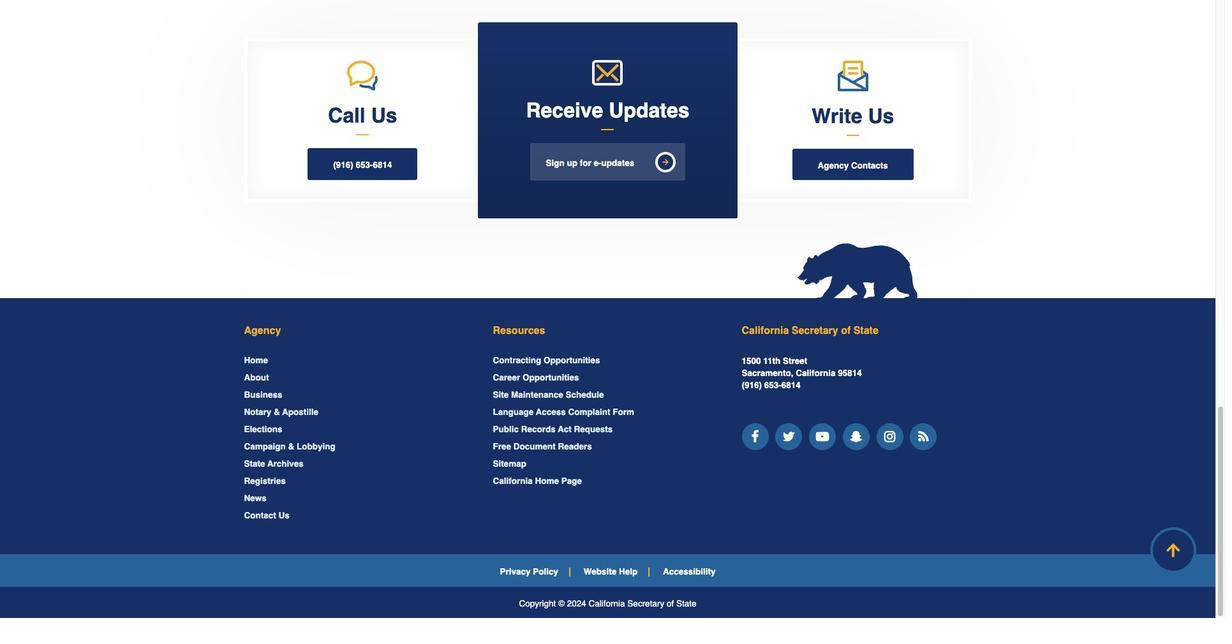 Task type: describe. For each thing, give the bounding box(es) containing it.
opportunities for career opportunities
[[523, 373, 579, 383]]

business link
[[244, 390, 283, 400]]

1 vertical spatial home
[[535, 476, 559, 486]]

site maintenance schedule link
[[493, 390, 604, 400]]

notary & apostille link
[[244, 408, 319, 417]]

privacy
[[500, 567, 531, 576]]

call us image
[[348, 61, 378, 91]]

records
[[521, 425, 556, 434]]

career opportunities
[[493, 373, 579, 383]]

2024
[[567, 599, 587, 608]]

language access complaint form link
[[493, 408, 635, 417]]

0 vertical spatial (916) 653-6814 link
[[308, 148, 418, 180]]

privacy policy link
[[500, 567, 559, 576]]

complaint
[[569, 408, 611, 417]]

access
[[536, 408, 566, 417]]

11th
[[764, 356, 781, 366]]

free
[[493, 442, 511, 452]]

policy
[[533, 567, 559, 576]]

& for apostille
[[274, 408, 280, 417]]

form
[[613, 408, 635, 417]]

0 vertical spatial of
[[842, 325, 851, 337]]

sitemap link
[[493, 459, 527, 469]]

updates
[[602, 158, 635, 168]]

about link
[[244, 373, 269, 383]]

contact us
[[244, 511, 290, 521]]

campaign
[[244, 442, 286, 452]]

language access complaint form
[[493, 408, 635, 417]]

copyright
[[519, 599, 556, 608]]

us for write us
[[869, 104, 895, 128]]

1500 11th street sacramento , california 95814 (916) 653-6814
[[742, 356, 862, 390]]

website help
[[584, 567, 638, 576]]

news link
[[244, 494, 267, 503]]

help
[[619, 567, 638, 576]]

accessibility
[[663, 567, 716, 577]]

sacramento
[[742, 369, 792, 378]]

schedule
[[566, 390, 604, 400]]

contact us link
[[244, 511, 290, 521]]

street
[[783, 356, 808, 366]]

campaign & lobbying
[[244, 442, 336, 452]]

public records act requests
[[493, 425, 613, 434]]

footer containing agency
[[0, 298, 1216, 618]]

agency for agency
[[244, 325, 281, 337]]

notary & apostille
[[244, 408, 319, 417]]

write
[[812, 104, 863, 128]]

website
[[584, 567, 617, 576]]

career
[[493, 373, 521, 383]]

0 horizontal spatial 6814
[[373, 160, 392, 170]]

elections link
[[244, 425, 283, 434]]

receive updates image
[[593, 60, 623, 85]]

state inside menu
[[244, 459, 265, 469]]

resources
[[493, 325, 545, 337]]

document
[[514, 442, 556, 452]]

career opportunities link
[[493, 373, 579, 383]]

site
[[493, 390, 509, 400]]

sign up for e-updates
[[546, 158, 635, 168]]

free document readers link
[[493, 442, 592, 452]]

california right 2024
[[589, 599, 625, 608]]

free document readers
[[493, 442, 592, 452]]

0 horizontal spatial (916)
[[333, 160, 353, 170]]

sitemap
[[493, 459, 527, 469]]

write us image
[[838, 61, 869, 91]]

(916) 653-6814
[[333, 160, 392, 170]]

(916) inside the 1500 11th street sacramento , california 95814 (916) 653-6814
[[742, 381, 762, 390]]

call us
[[328, 104, 397, 127]]

95814
[[838, 369, 862, 378]]

0 horizontal spatial of
[[667, 599, 674, 608]]

6814 inside the 1500 11th street sacramento , california 95814 (916) 653-6814
[[782, 381, 801, 390]]

resources element
[[493, 325, 723, 337]]

©
[[559, 599, 565, 608]]

1 vertical spatial secretary
[[628, 599, 665, 608]]

california                                         secretary of state
[[742, 325, 879, 337]]

us for call us
[[371, 104, 397, 127]]

copyright © 2024 california secretary of                         state
[[519, 599, 697, 608]]

sign
[[546, 158, 565, 168]]

website help link
[[584, 567, 638, 576]]

0 horizontal spatial 653-
[[356, 160, 373, 170]]

2 vertical spatial state
[[677, 599, 697, 608]]

receive updates
[[526, 98, 690, 122]]

registries link
[[244, 476, 286, 486]]

receive
[[526, 98, 604, 122]]



Task type: vqa. For each thing, say whether or not it's contained in the screenshot.
footer containing Agency
yes



Task type: locate. For each thing, give the bounding box(es) containing it.
1 vertical spatial 6814
[[782, 381, 801, 390]]

0 vertical spatial home
[[244, 356, 268, 365]]

contacts
[[852, 161, 889, 170]]

accessibility link
[[663, 567, 716, 577]]

1 horizontal spatial home
[[535, 476, 559, 486]]

(916) 653-6814 link down sacramento at bottom
[[742, 381, 801, 390]]

opportunities up schedule
[[544, 356, 600, 365]]

of down accessibility
[[667, 599, 674, 608]]

campaign & lobbying link
[[244, 442, 336, 452]]

call
[[328, 104, 366, 127]]

1 horizontal spatial of
[[842, 325, 851, 337]]

653- inside the 1500 11th street sacramento , california 95814 (916) 653-6814
[[765, 381, 782, 390]]

apostille
[[282, 408, 319, 417]]

agency for agency contacts
[[818, 161, 849, 170]]

secretary down help
[[628, 599, 665, 608]]

0 vertical spatial opportunities
[[544, 356, 600, 365]]

agency left the contacts
[[818, 161, 849, 170]]

secretary up the street
[[792, 325, 839, 337]]

agency inside footer
[[244, 325, 281, 337]]

0 vertical spatial state
[[854, 325, 879, 337]]

us inside menu
[[279, 511, 290, 521]]

home link
[[244, 356, 268, 365]]

home
[[244, 356, 268, 365], [535, 476, 559, 486]]

us
[[371, 104, 397, 127], [869, 104, 895, 128], [279, 511, 290, 521]]

state archives link
[[244, 459, 304, 469]]

0 vertical spatial (916)
[[333, 160, 353, 170]]

1 vertical spatial (916) 653-6814 link
[[742, 381, 801, 390]]

menu
[[244, 355, 474, 521], [493, 355, 723, 487], [742, 423, 972, 456], [244, 567, 972, 577]]

of up 95814
[[842, 325, 851, 337]]

home up about link
[[244, 356, 268, 365]]

1 horizontal spatial us
[[371, 104, 397, 127]]

california home page link
[[493, 476, 582, 486]]

1 vertical spatial &
[[288, 442, 294, 452]]

menu containing contracting opportunities
[[493, 355, 723, 487]]

& right notary
[[274, 408, 280, 417]]

menu containing home
[[244, 355, 474, 521]]

menu containing privacy policy
[[244, 567, 972, 577]]

,
[[792, 369, 794, 378]]

0 horizontal spatial secretary
[[628, 599, 665, 608]]

1 horizontal spatial agency
[[818, 161, 849, 170]]

653- down sacramento at bottom
[[765, 381, 782, 390]]

agency
[[818, 161, 849, 170], [244, 325, 281, 337]]

california secretary of state address element
[[742, 325, 972, 337]]

0 horizontal spatial us
[[279, 511, 290, 521]]

write us
[[812, 104, 895, 128]]

1 horizontal spatial secretary
[[792, 325, 839, 337]]

0 vertical spatial 653-
[[356, 160, 373, 170]]

business
[[244, 390, 283, 400]]

california inside menu
[[493, 476, 533, 486]]

privacy policy
[[500, 567, 559, 576]]

public
[[493, 425, 519, 434]]

e-
[[594, 158, 602, 168]]

653- down the call us
[[356, 160, 373, 170]]

california down sitemap
[[493, 476, 533, 486]]

california up 11th
[[742, 325, 789, 337]]

0 vertical spatial secretary
[[792, 325, 839, 337]]

us right call on the top left of the page
[[371, 104, 397, 127]]

6814 down the call us
[[373, 160, 392, 170]]

contracting
[[493, 356, 542, 365]]

1 vertical spatial 653-
[[765, 381, 782, 390]]

maintenance
[[511, 390, 564, 400]]

us right contact
[[279, 511, 290, 521]]

(916) down sacramento at bottom
[[742, 381, 762, 390]]

us for contact us
[[279, 511, 290, 521]]

agency contacts link
[[793, 149, 914, 180]]

(916) 653-6814 link
[[308, 148, 418, 180], [742, 381, 801, 390]]

state down campaign
[[244, 459, 265, 469]]

sign up for e-updates link
[[530, 143, 686, 181]]

& for lobbying
[[288, 442, 294, 452]]

state archives
[[244, 459, 304, 469]]

1 vertical spatial (916)
[[742, 381, 762, 390]]

page
[[562, 476, 582, 486]]

archives
[[268, 459, 304, 469]]

us right the write
[[869, 104, 895, 128]]

0 vertical spatial &
[[274, 408, 280, 417]]

contracting opportunities link
[[493, 356, 600, 365]]

agency element
[[244, 325, 474, 337]]

& up archives
[[288, 442, 294, 452]]

1 vertical spatial of
[[667, 599, 674, 608]]

1 horizontal spatial state
[[677, 599, 697, 608]]

home left page on the bottom left of page
[[535, 476, 559, 486]]

1 vertical spatial state
[[244, 459, 265, 469]]

opportunities
[[544, 356, 600, 365], [523, 373, 579, 383]]

california
[[742, 325, 789, 337], [796, 369, 836, 378], [493, 476, 533, 486], [589, 599, 625, 608]]

readers
[[558, 442, 592, 452]]

0 horizontal spatial (916) 653-6814 link
[[308, 148, 418, 180]]

1500
[[742, 356, 761, 366]]

registries
[[244, 476, 286, 486]]

elections
[[244, 425, 283, 434]]

opportunities for contracting opportunities
[[544, 356, 600, 365]]

opportunities up site maintenance schedule link
[[523, 373, 579, 383]]

1 horizontal spatial (916)
[[742, 381, 762, 390]]

state
[[854, 325, 879, 337], [244, 459, 265, 469], [677, 599, 697, 608]]

agency contacts
[[818, 161, 889, 170]]

0 horizontal spatial state
[[244, 459, 265, 469]]

653-
[[356, 160, 373, 170], [765, 381, 782, 390]]

1 vertical spatial agency
[[244, 325, 281, 337]]

notary
[[244, 408, 272, 417]]

1 horizontal spatial &
[[288, 442, 294, 452]]

public records act requests link
[[493, 425, 613, 434]]

of
[[842, 325, 851, 337], [667, 599, 674, 608]]

up
[[567, 158, 578, 168]]

about
[[244, 373, 269, 383]]

california right ,
[[796, 369, 836, 378]]

1 horizontal spatial 6814
[[782, 381, 801, 390]]

agency up home link
[[244, 325, 281, 337]]

0 horizontal spatial &
[[274, 408, 280, 417]]

contracting opportunities
[[493, 356, 600, 365]]

2 horizontal spatial us
[[869, 104, 895, 128]]

0 vertical spatial agency
[[818, 161, 849, 170]]

(916) down call on the top left of the page
[[333, 160, 353, 170]]

6814 down ,
[[782, 381, 801, 390]]

state down accessibility link
[[677, 599, 697, 608]]

(916)
[[333, 160, 353, 170], [742, 381, 762, 390]]

0 horizontal spatial home
[[244, 356, 268, 365]]

language
[[493, 408, 534, 417]]

updates
[[609, 98, 690, 122]]

contact
[[244, 511, 276, 521]]

state up 95814
[[854, 325, 879, 337]]

1 horizontal spatial (916) 653-6814 link
[[742, 381, 801, 390]]

2 horizontal spatial state
[[854, 325, 879, 337]]

0 horizontal spatial agency
[[244, 325, 281, 337]]

(916) 653-6814 link down the call us
[[308, 148, 418, 180]]

california home page
[[493, 476, 582, 486]]

&
[[274, 408, 280, 417], [288, 442, 294, 452]]

act
[[558, 425, 572, 434]]

requests
[[574, 425, 613, 434]]

california inside the 1500 11th street sacramento , california 95814 (916) 653-6814
[[796, 369, 836, 378]]

0 vertical spatial 6814
[[373, 160, 392, 170]]

1 horizontal spatial 653-
[[765, 381, 782, 390]]

news
[[244, 494, 267, 503]]

site maintenance schedule
[[493, 390, 604, 400]]

footer
[[0, 298, 1216, 618]]

1 vertical spatial opportunities
[[523, 373, 579, 383]]

lobbying
[[297, 442, 336, 452]]

for
[[580, 158, 592, 168]]



